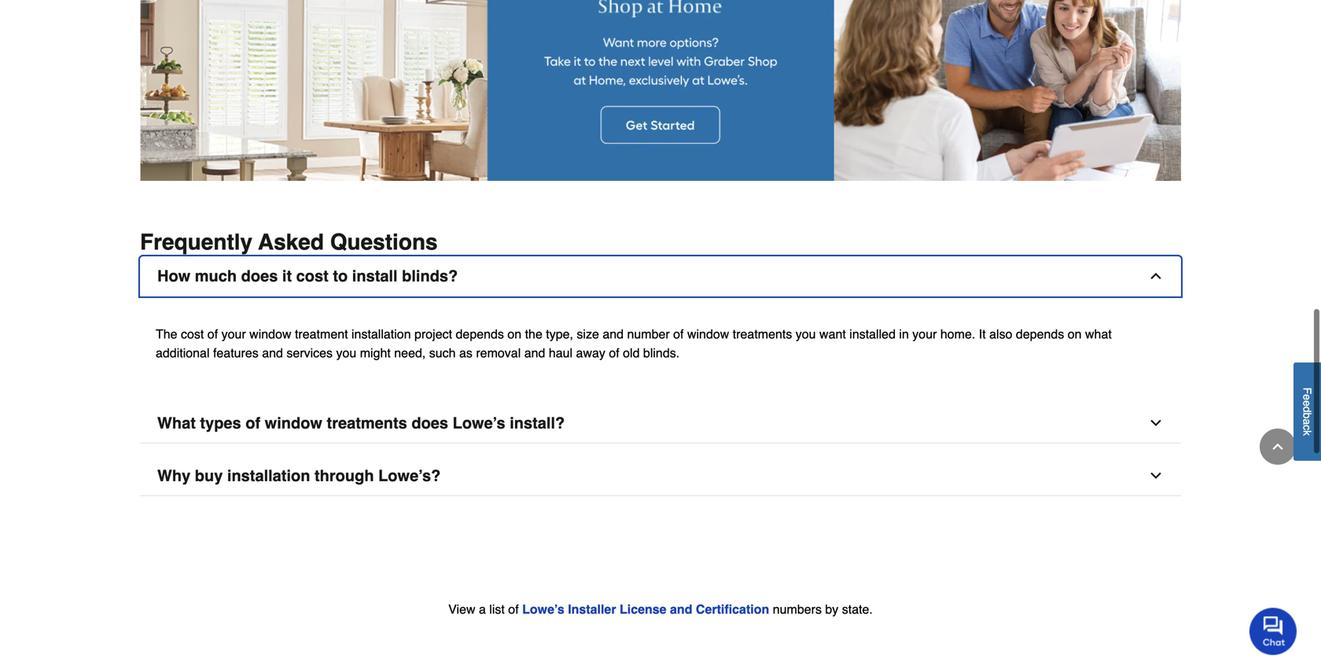 Task type: describe. For each thing, give the bounding box(es) containing it.
might
[[360, 346, 391, 361]]

state.
[[842, 602, 873, 617]]

chevron up image
[[1271, 439, 1286, 455]]

license
[[620, 602, 667, 617]]

frequently asked questions
[[140, 230, 438, 255]]

want
[[820, 327, 846, 342]]

treatments inside what types of window treatments does lowe's install? button
[[327, 414, 407, 433]]

what types of window treatments does lowe's install?
[[157, 414, 565, 433]]

list
[[490, 602, 505, 617]]

1 e from the top
[[1302, 395, 1314, 401]]

type,
[[546, 327, 574, 342]]

what types of window treatments does lowe's install? button
[[140, 404, 1182, 444]]

treatment
[[295, 327, 348, 342]]

and right features
[[262, 346, 283, 361]]

much
[[195, 267, 237, 285]]

what
[[1086, 327, 1112, 342]]

1 on from the left
[[508, 327, 522, 342]]

numbers
[[773, 602, 822, 617]]

1 vertical spatial lowe's
[[523, 602, 565, 617]]

through
[[315, 467, 374, 485]]

does inside button
[[241, 267, 278, 285]]

removal
[[476, 346, 521, 361]]

and right the license
[[670, 602, 693, 617]]

0 vertical spatial you
[[796, 327, 816, 342]]

of up features
[[208, 327, 218, 342]]

2 your from the left
[[913, 327, 937, 342]]

cost inside button
[[296, 267, 329, 285]]

window inside button
[[265, 414, 323, 433]]

to
[[333, 267, 348, 285]]

what
[[157, 414, 196, 433]]

of inside button
[[246, 414, 261, 433]]

2 on from the left
[[1068, 327, 1082, 342]]

does inside button
[[412, 414, 449, 433]]

how much does it cost to install blinds?
[[157, 267, 458, 285]]

why buy installation through lowe's?
[[157, 467, 441, 485]]

need,
[[394, 346, 426, 361]]

types
[[200, 414, 241, 433]]

installed
[[850, 327, 896, 342]]

additional
[[156, 346, 210, 361]]

blinds?
[[402, 267, 458, 285]]

it
[[979, 327, 986, 342]]

installation inside button
[[227, 467, 310, 485]]

scroll to top element
[[1260, 429, 1297, 465]]

2 depends from the left
[[1016, 327, 1065, 342]]

size
[[577, 327, 599, 342]]

lowe's?
[[379, 467, 441, 485]]

view
[[449, 602, 476, 617]]

certification
[[696, 602, 770, 617]]

f e e d b a c k button
[[1294, 363, 1322, 461]]

c
[[1302, 425, 1314, 431]]

k
[[1302, 431, 1314, 436]]

such
[[429, 346, 456, 361]]

install?
[[510, 414, 565, 433]]

lowe's inside button
[[453, 414, 506, 433]]

view a list of lowe's installer license and certification numbers by state.
[[449, 602, 873, 617]]

cost inside the cost of your window treatment installation project depends on the type, size and number of window treatments you want installed in your home. it also depends on what additional features and services you might need, such as removal and haul away of old blinds.
[[181, 327, 204, 342]]

frequently
[[140, 230, 253, 255]]

number
[[627, 327, 670, 342]]

and right size
[[603, 327, 624, 342]]

installer
[[568, 602, 616, 617]]



Task type: vqa. For each thing, say whether or not it's contained in the screenshot.
you
yes



Task type: locate. For each thing, give the bounding box(es) containing it.
installation inside the cost of your window treatment installation project depends on the type, size and number of window treatments you want installed in your home. it also depends on what additional features and services you might need, such as removal and haul away of old blinds.
[[352, 327, 411, 342]]

0 vertical spatial chevron down image
[[1149, 416, 1164, 431]]

cost
[[296, 267, 329, 285], [181, 327, 204, 342]]

in
[[900, 327, 909, 342]]

chat invite button image
[[1250, 607, 1298, 655]]

on left the
[[508, 327, 522, 342]]

treatments left want
[[733, 327, 793, 342]]

0 horizontal spatial cost
[[181, 327, 204, 342]]

1 horizontal spatial on
[[1068, 327, 1082, 342]]

your
[[222, 327, 246, 342], [913, 327, 937, 342]]

chevron down image inside what types of window treatments does lowe's install? button
[[1149, 416, 1164, 431]]

also
[[990, 327, 1013, 342]]

does left it
[[241, 267, 278, 285]]

of left old
[[609, 346, 620, 361]]

old
[[623, 346, 640, 361]]

your up features
[[222, 327, 246, 342]]

cost right it
[[296, 267, 329, 285]]

blinds.
[[644, 346, 680, 361]]

of right types on the bottom left
[[246, 414, 261, 433]]

window up features
[[250, 327, 292, 342]]

window
[[250, 327, 292, 342], [688, 327, 730, 342], [265, 414, 323, 433]]

0 horizontal spatial depends
[[456, 327, 504, 342]]

e
[[1302, 395, 1314, 401], [1302, 401, 1314, 407]]

and
[[603, 327, 624, 342], [262, 346, 283, 361], [525, 346, 546, 361], [670, 602, 693, 617]]

does
[[241, 267, 278, 285], [412, 414, 449, 433]]

1 depends from the left
[[456, 327, 504, 342]]

lowe's right list
[[523, 602, 565, 617]]

a left list
[[479, 602, 486, 617]]

0 horizontal spatial installation
[[227, 467, 310, 485]]

want more options? take it to the next level with graber shop at home, exclusively at lowe's. image
[[140, 0, 1182, 181]]

lowe's left install?
[[453, 414, 506, 433]]

cost up additional on the bottom left of page
[[181, 327, 204, 342]]

haul
[[549, 346, 573, 361]]

1 chevron down image from the top
[[1149, 416, 1164, 431]]

depends
[[456, 327, 504, 342], [1016, 327, 1065, 342]]

the
[[156, 327, 177, 342]]

chevron down image inside why buy installation through lowe's? button
[[1149, 468, 1164, 484]]

0 vertical spatial a
[[1302, 419, 1314, 425]]

you left want
[[796, 327, 816, 342]]

a up k at the bottom right
[[1302, 419, 1314, 425]]

of
[[208, 327, 218, 342], [674, 327, 684, 342], [609, 346, 620, 361], [246, 414, 261, 433], [509, 602, 519, 617]]

f
[[1302, 388, 1314, 395]]

on left what
[[1068, 327, 1082, 342]]

1 your from the left
[[222, 327, 246, 342]]

features
[[213, 346, 259, 361]]

0 horizontal spatial on
[[508, 327, 522, 342]]

1 vertical spatial chevron down image
[[1149, 468, 1164, 484]]

0 horizontal spatial a
[[479, 602, 486, 617]]

a
[[1302, 419, 1314, 425], [479, 602, 486, 617]]

1 horizontal spatial treatments
[[733, 327, 793, 342]]

0 horizontal spatial does
[[241, 267, 278, 285]]

2 e from the top
[[1302, 401, 1314, 407]]

1 vertical spatial you
[[336, 346, 357, 361]]

of right list
[[509, 602, 519, 617]]

1 horizontal spatial you
[[796, 327, 816, 342]]

the cost of your window treatment installation project depends on the type, size and number of window treatments you want installed in your home. it also depends on what additional features and services you might need, such as removal and haul away of old blinds.
[[156, 327, 1112, 361]]

1 vertical spatial cost
[[181, 327, 204, 342]]

0 vertical spatial cost
[[296, 267, 329, 285]]

d
[[1302, 407, 1314, 413]]

the
[[525, 327, 543, 342]]

project
[[415, 327, 452, 342]]

installation right buy
[[227, 467, 310, 485]]

away
[[576, 346, 606, 361]]

installation up the might
[[352, 327, 411, 342]]

chevron up image
[[1149, 268, 1164, 284]]

how much does it cost to install blinds? button
[[140, 257, 1182, 297]]

you left the might
[[336, 346, 357, 361]]

as
[[459, 346, 473, 361]]

1 vertical spatial does
[[412, 414, 449, 433]]

depends up the as
[[456, 327, 504, 342]]

2 chevron down image from the top
[[1149, 468, 1164, 484]]

0 vertical spatial treatments
[[733, 327, 793, 342]]

1 horizontal spatial a
[[1302, 419, 1314, 425]]

1 horizontal spatial depends
[[1016, 327, 1065, 342]]

it
[[282, 267, 292, 285]]

1 horizontal spatial installation
[[352, 327, 411, 342]]

lowe's
[[453, 414, 506, 433], [523, 602, 565, 617]]

install
[[352, 267, 398, 285]]

questions
[[330, 230, 438, 255]]

window right number
[[688, 327, 730, 342]]

installation
[[352, 327, 411, 342], [227, 467, 310, 485]]

0 horizontal spatial your
[[222, 327, 246, 342]]

0 vertical spatial lowe's
[[453, 414, 506, 433]]

how
[[157, 267, 191, 285]]

window up why buy installation through lowe's?
[[265, 414, 323, 433]]

home.
[[941, 327, 976, 342]]

0 horizontal spatial treatments
[[327, 414, 407, 433]]

0 vertical spatial does
[[241, 267, 278, 285]]

e up 'd'
[[1302, 395, 1314, 401]]

and down the
[[525, 346, 546, 361]]

1 horizontal spatial lowe's
[[523, 602, 565, 617]]

buy
[[195, 467, 223, 485]]

by
[[826, 602, 839, 617]]

1 horizontal spatial cost
[[296, 267, 329, 285]]

1 horizontal spatial does
[[412, 414, 449, 433]]

why
[[157, 467, 191, 485]]

of up blinds.
[[674, 327, 684, 342]]

0 horizontal spatial lowe's
[[453, 414, 506, 433]]

why buy installation through lowe's? button
[[140, 457, 1182, 497]]

b
[[1302, 413, 1314, 419]]

your right in
[[913, 327, 937, 342]]

treatments inside the cost of your window treatment installation project depends on the type, size and number of window treatments you want installed in your home. it also depends on what additional features and services you might need, such as removal and haul away of old blinds.
[[733, 327, 793, 342]]

e up b
[[1302, 401, 1314, 407]]

you
[[796, 327, 816, 342], [336, 346, 357, 361]]

treatments up through
[[327, 414, 407, 433]]

1 vertical spatial a
[[479, 602, 486, 617]]

1 vertical spatial installation
[[227, 467, 310, 485]]

1 vertical spatial treatments
[[327, 414, 407, 433]]

lowe's installer license and certification link
[[523, 602, 770, 617]]

a inside button
[[1302, 419, 1314, 425]]

on
[[508, 327, 522, 342], [1068, 327, 1082, 342]]

depends right also
[[1016, 327, 1065, 342]]

asked
[[258, 230, 324, 255]]

chevron down image for what types of window treatments does lowe's install?
[[1149, 416, 1164, 431]]

0 vertical spatial installation
[[352, 327, 411, 342]]

chevron down image for why buy installation through lowe's?
[[1149, 468, 1164, 484]]

treatments
[[733, 327, 793, 342], [327, 414, 407, 433]]

0 horizontal spatial you
[[336, 346, 357, 361]]

chevron down image
[[1149, 416, 1164, 431], [1149, 468, 1164, 484]]

f e e d b a c k
[[1302, 388, 1314, 436]]

1 horizontal spatial your
[[913, 327, 937, 342]]

does up lowe's?
[[412, 414, 449, 433]]

services
[[287, 346, 333, 361]]



